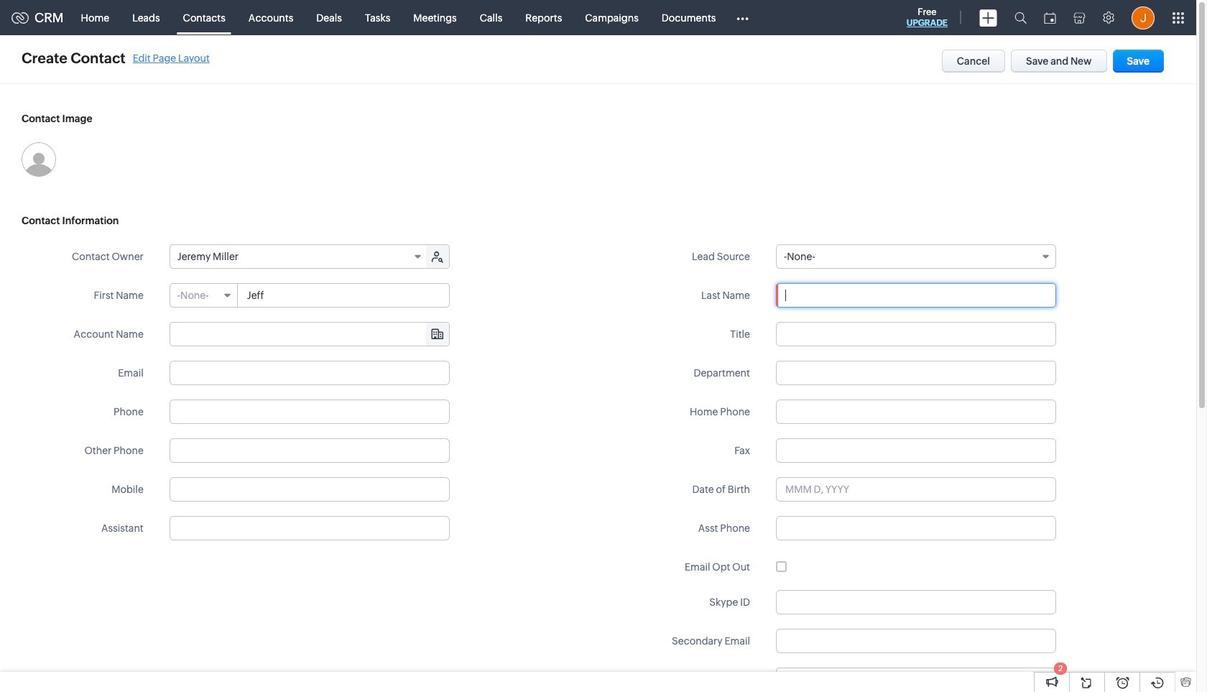 Task type: locate. For each thing, give the bounding box(es) containing it.
profile image
[[1132, 6, 1155, 29]]

None field
[[777, 244, 1057, 269], [170, 245, 428, 268], [170, 284, 238, 307], [170, 323, 449, 346], [777, 244, 1057, 269], [170, 245, 428, 268], [170, 284, 238, 307], [170, 323, 449, 346]]

search image
[[1015, 12, 1027, 24]]

calendar image
[[1045, 12, 1057, 23]]

None text field
[[777, 283, 1057, 308], [239, 284, 449, 307], [777, 322, 1057, 347], [170, 323, 449, 346], [170, 361, 450, 385], [170, 400, 450, 424], [777, 400, 1057, 424], [170, 439, 450, 463], [777, 439, 1057, 463], [777, 516, 1057, 541], [777, 629, 1057, 654], [777, 283, 1057, 308], [239, 284, 449, 307], [777, 322, 1057, 347], [170, 323, 449, 346], [170, 361, 450, 385], [170, 400, 450, 424], [777, 400, 1057, 424], [170, 439, 450, 463], [777, 439, 1057, 463], [777, 516, 1057, 541], [777, 629, 1057, 654]]

None text field
[[777, 361, 1057, 385], [170, 477, 450, 502], [170, 516, 450, 541], [777, 590, 1057, 615], [796, 669, 1056, 692], [777, 361, 1057, 385], [170, 477, 450, 502], [170, 516, 450, 541], [777, 590, 1057, 615], [796, 669, 1056, 692]]



Task type: describe. For each thing, give the bounding box(es) containing it.
profile element
[[1124, 0, 1164, 35]]

create menu element
[[971, 0, 1007, 35]]

Other Modules field
[[728, 6, 759, 29]]

logo image
[[12, 12, 29, 23]]

search element
[[1007, 0, 1036, 35]]

create menu image
[[980, 9, 998, 26]]

image image
[[22, 142, 56, 177]]

MMM D, YYYY text field
[[777, 477, 1057, 502]]



Task type: vqa. For each thing, say whether or not it's contained in the screenshot.
Chats image
no



